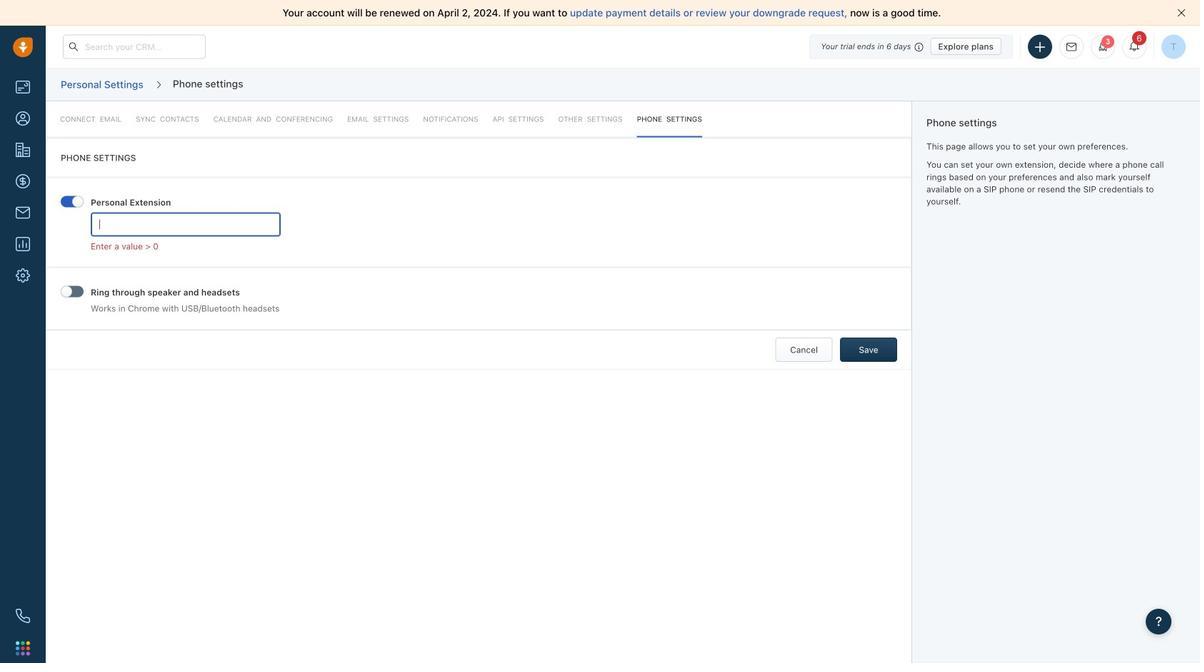 Task type: vqa. For each thing, say whether or not it's contained in the screenshot.
top cell
no



Task type: locate. For each thing, give the bounding box(es) containing it.
Search your CRM... text field
[[63, 35, 206, 59]]

freshworks switcher image
[[16, 642, 30, 656]]

tab list
[[46, 101, 912, 137]]

send email image
[[1067, 42, 1077, 52]]



Task type: describe. For each thing, give the bounding box(es) containing it.
Enter number text field
[[91, 213, 281, 237]]

phone image
[[16, 609, 30, 624]]

phone element
[[9, 602, 37, 631]]

close image
[[1178, 9, 1186, 17]]



